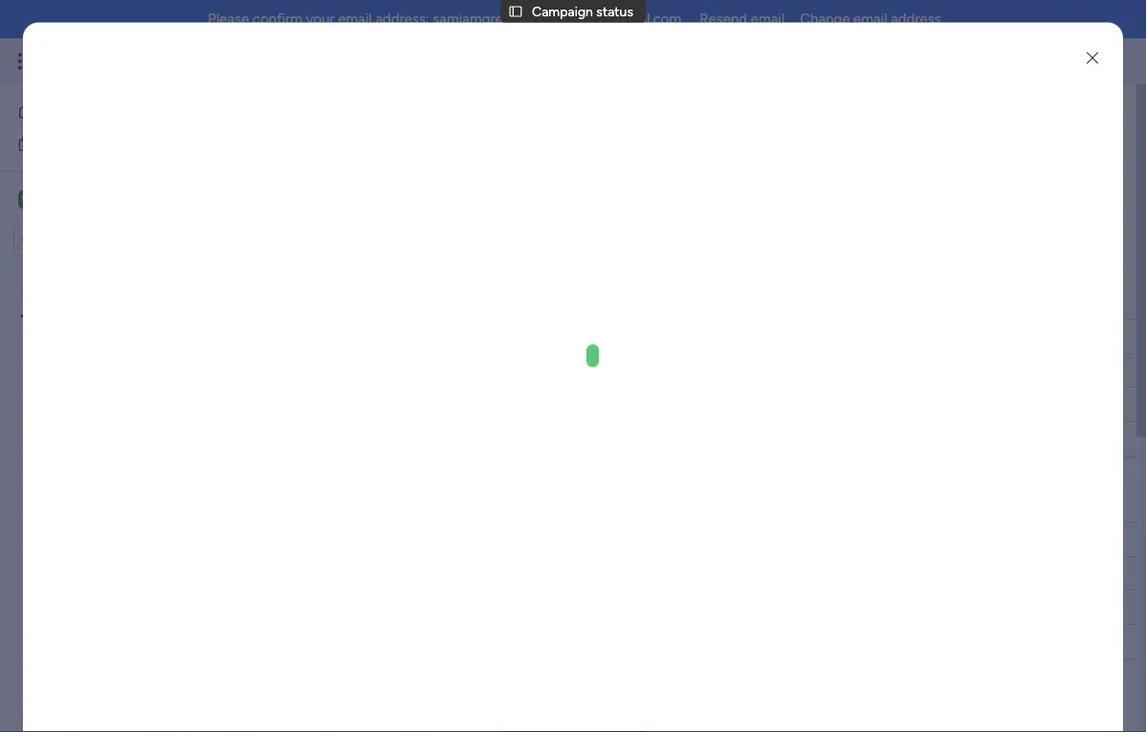 Task type: describe. For each thing, give the bounding box(es) containing it.
samiamgreeneggsnham27@gmail.com
[[433, 11, 682, 28]]

how
[[545, 363, 571, 379]]

address:
[[376, 11, 429, 28]]

owner
[[663, 328, 701, 345]]

👋
[[417, 363, 431, 379]]

resend email
[[700, 11, 785, 28]]

campaign for campaign status
[[532, 3, 593, 19]]

Campaign owner field
[[594, 326, 706, 347]]

there!
[[378, 363, 414, 379]]

➡️
[[621, 363, 635, 379]]

change email address
[[800, 11, 941, 28]]

change email address link
[[800, 11, 941, 28]]

campaign status
[[532, 3, 633, 19]]

home image
[[17, 101, 36, 121]]

email for resend email
[[751, 11, 785, 28]]

campaign owner
[[599, 328, 701, 345]]



Task type: locate. For each thing, give the bounding box(es) containing it.
change
[[800, 11, 850, 28]]

0 horizontal spatial to
[[497, 363, 509, 379]]

workspace image
[[18, 189, 37, 210], [21, 189, 34, 210]]

1 vertical spatial campaign
[[599, 328, 660, 345]]

1 horizontal spatial to
[[574, 363, 587, 379]]

option
[[0, 267, 244, 271]]

2 horizontal spatial email
[[854, 11, 888, 28]]

sam green image
[[1093, 46, 1124, 77]]

here
[[467, 363, 493, 379]]

2 workspace image from the left
[[21, 189, 34, 210]]

0 horizontal spatial campaign
[[532, 3, 593, 19]]

campaign up ➡️
[[599, 328, 660, 345]]

select product image
[[17, 52, 36, 71]]

1 workspace image from the left
[[18, 189, 37, 210]]

email right resend
[[751, 11, 785, 28]]

email right change
[[854, 11, 888, 28]]

2 to from the left
[[574, 363, 587, 379]]

hi
[[362, 363, 375, 379]]

2 email from the left
[[751, 11, 785, 28]]

learn
[[513, 363, 542, 379]]

3 email from the left
[[854, 11, 888, 28]]

1 email from the left
[[338, 11, 372, 28]]

email right your
[[338, 11, 372, 28]]

my work image
[[17, 135, 34, 153]]

address
[[891, 11, 941, 28]]

to
[[497, 363, 509, 379], [574, 363, 587, 379]]

start
[[590, 363, 618, 379]]

caret down image
[[20, 310, 28, 323]]

please confirm your email address: samiamgreeneggsnham27@gmail.com
[[208, 11, 682, 28]]

campaign
[[532, 3, 593, 19], [599, 328, 660, 345]]

please
[[208, 11, 249, 28]]

list box
[[0, 264, 244, 657]]

to right here
[[497, 363, 509, 379]]

email for change email address
[[854, 11, 888, 28]]

email
[[338, 11, 372, 28], [751, 11, 785, 28], [854, 11, 888, 28]]

confirm
[[253, 11, 303, 28]]

campaign left the 'status'
[[532, 3, 593, 19]]

0 horizontal spatial email
[[338, 11, 372, 28]]

campaign inside campaign owner field
[[599, 328, 660, 345]]

status
[[597, 3, 633, 19]]

your
[[306, 11, 335, 28]]

to right how
[[574, 363, 587, 379]]

resend email link
[[700, 11, 785, 28]]

hi there! 👋  click here to learn how to start ➡️
[[362, 363, 635, 379]]

0 vertical spatial campaign
[[532, 3, 593, 19]]

1 to from the left
[[497, 363, 509, 379]]

resend
[[700, 11, 748, 28]]

1 horizontal spatial email
[[751, 11, 785, 28]]

click
[[434, 363, 463, 379]]

1 horizontal spatial campaign
[[599, 328, 660, 345]]

campaign for campaign owner
[[599, 328, 660, 345]]



Task type: vqa. For each thing, say whether or not it's contained in the screenshot.
first Workspace icon from right
yes



